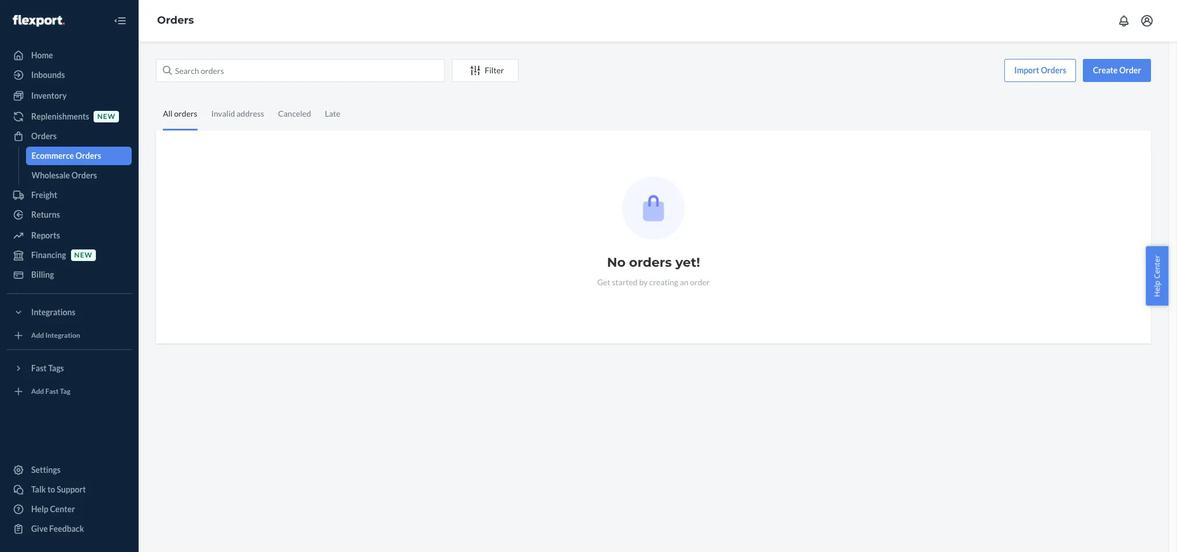Task type: locate. For each thing, give the bounding box(es) containing it.
talk to support link
[[7, 481, 132, 499]]

fast left 'tags'
[[31, 363, 47, 373]]

order
[[690, 277, 710, 287]]

add fast tag
[[31, 387, 70, 396]]

billing
[[31, 270, 54, 280]]

orders right all
[[174, 109, 197, 118]]

talk
[[31, 485, 46, 495]]

orders right import
[[1041, 65, 1067, 75]]

open notifications image
[[1117, 14, 1131, 28]]

invalid
[[211, 109, 235, 118]]

wholesale orders
[[31, 170, 97, 180]]

0 vertical spatial help center
[[1152, 255, 1163, 297]]

0 horizontal spatial new
[[74, 251, 92, 260]]

close navigation image
[[113, 14, 127, 28]]

give feedback button
[[7, 520, 132, 538]]

1 horizontal spatial help center
[[1152, 255, 1163, 297]]

0 vertical spatial help
[[1152, 281, 1163, 297]]

1 vertical spatial new
[[74, 251, 92, 260]]

orders link
[[157, 14, 194, 27], [7, 127, 132, 146]]

fast left 'tag'
[[45, 387, 59, 396]]

add
[[31, 331, 44, 340], [31, 387, 44, 396]]

order
[[1120, 65, 1142, 75]]

1 horizontal spatial orders link
[[157, 14, 194, 27]]

orders
[[157, 14, 194, 27], [1041, 65, 1067, 75], [31, 131, 57, 141], [76, 151, 101, 161], [72, 170, 97, 180]]

1 vertical spatial orders link
[[7, 127, 132, 146]]

orders inside the import orders button
[[1041, 65, 1067, 75]]

wholesale orders link
[[26, 166, 132, 185]]

add down fast tags
[[31, 387, 44, 396]]

new down reports link
[[74, 251, 92, 260]]

integrations button
[[7, 303, 132, 322]]

tags
[[48, 363, 64, 373]]

tag
[[60, 387, 70, 396]]

orders up wholesale orders link
[[76, 151, 101, 161]]

import
[[1015, 65, 1040, 75]]

orders link up search icon
[[157, 14, 194, 27]]

orders for no
[[629, 255, 672, 270]]

canceled
[[278, 109, 311, 118]]

0 vertical spatial fast
[[31, 363, 47, 373]]

1 vertical spatial add
[[31, 387, 44, 396]]

settings link
[[7, 461, 132, 480]]

0 vertical spatial add
[[31, 331, 44, 340]]

add left integration
[[31, 331, 44, 340]]

1 horizontal spatial new
[[97, 112, 116, 121]]

0 vertical spatial orders link
[[157, 14, 194, 27]]

orders for all
[[174, 109, 197, 118]]

orders up get started by creating an order
[[629, 255, 672, 270]]

0 horizontal spatial orders link
[[7, 127, 132, 146]]

2 add from the top
[[31, 387, 44, 396]]

orders link up ecommerce orders
[[7, 127, 132, 146]]

1 horizontal spatial orders
[[629, 255, 672, 270]]

help
[[1152, 281, 1163, 297], [31, 504, 48, 514]]

1 vertical spatial help center
[[31, 504, 75, 514]]

flexport logo image
[[13, 15, 65, 26]]

new down inventory link
[[97, 112, 116, 121]]

0 horizontal spatial orders
[[174, 109, 197, 118]]

inventory
[[31, 91, 67, 101]]

0 horizontal spatial help
[[31, 504, 48, 514]]

help center inside button
[[1152, 255, 1163, 297]]

creating
[[649, 277, 679, 287]]

late
[[325, 109, 341, 118]]

add integration
[[31, 331, 80, 340]]

settings
[[31, 465, 61, 475]]

replenishments
[[31, 112, 89, 121]]

ecommerce orders
[[31, 151, 101, 161]]

help center
[[1152, 255, 1163, 297], [31, 504, 75, 514]]

1 horizontal spatial center
[[1152, 255, 1163, 279]]

0 horizontal spatial help center
[[31, 504, 75, 514]]

0 horizontal spatial center
[[50, 504, 75, 514]]

0 vertical spatial center
[[1152, 255, 1163, 279]]

0 vertical spatial orders
[[174, 109, 197, 118]]

1 vertical spatial fast
[[45, 387, 59, 396]]

orders
[[174, 109, 197, 118], [629, 255, 672, 270]]

returns
[[31, 210, 60, 220]]

center
[[1152, 255, 1163, 279], [50, 504, 75, 514]]

orders down ecommerce orders link
[[72, 170, 97, 180]]

all orders
[[163, 109, 197, 118]]

fast
[[31, 363, 47, 373], [45, 387, 59, 396]]

1 add from the top
[[31, 331, 44, 340]]

orders inside wholesale orders link
[[72, 170, 97, 180]]

yet!
[[676, 255, 700, 270]]

support
[[57, 485, 86, 495]]

freight
[[31, 190, 57, 200]]

orders inside ecommerce orders link
[[76, 151, 101, 161]]

0 vertical spatial new
[[97, 112, 116, 121]]

open account menu image
[[1141, 14, 1154, 28]]

home link
[[7, 46, 132, 65]]

1 vertical spatial orders
[[629, 255, 672, 270]]

an
[[680, 277, 689, 287]]

1 vertical spatial help
[[31, 504, 48, 514]]

new
[[97, 112, 116, 121], [74, 251, 92, 260]]

orders up ecommerce
[[31, 131, 57, 141]]

integration
[[45, 331, 80, 340]]

1 horizontal spatial help
[[1152, 281, 1163, 297]]

financing
[[31, 250, 66, 260]]



Task type: describe. For each thing, give the bounding box(es) containing it.
integrations
[[31, 307, 75, 317]]

1 vertical spatial center
[[50, 504, 75, 514]]

orders up search icon
[[157, 14, 194, 27]]

reports
[[31, 231, 60, 240]]

inbounds link
[[7, 66, 132, 84]]

feedback
[[49, 524, 84, 534]]

empty list image
[[622, 177, 685, 240]]

returns link
[[7, 206, 132, 224]]

orders for import orders
[[1041, 65, 1067, 75]]

freight link
[[7, 186, 132, 205]]

help center link
[[7, 500, 132, 519]]

add for add integration
[[31, 331, 44, 340]]

search image
[[163, 66, 172, 75]]

inbounds
[[31, 70, 65, 80]]

orders inside orders link
[[31, 131, 57, 141]]

address
[[237, 109, 264, 118]]

by
[[639, 277, 648, 287]]

help inside button
[[1152, 281, 1163, 297]]

talk to support
[[31, 485, 86, 495]]

add for add fast tag
[[31, 387, 44, 396]]

create order
[[1093, 65, 1142, 75]]

get
[[597, 277, 611, 287]]

Search orders text field
[[156, 59, 445, 82]]

center inside button
[[1152, 255, 1163, 279]]

all
[[163, 109, 173, 118]]

new for replenishments
[[97, 112, 116, 121]]

give feedback
[[31, 524, 84, 534]]

inventory link
[[7, 87, 132, 105]]

import orders
[[1015, 65, 1067, 75]]

help center button
[[1147, 247, 1169, 306]]

fast tags button
[[7, 359, 132, 378]]

give
[[31, 524, 48, 534]]

wholesale
[[31, 170, 70, 180]]

create
[[1093, 65, 1118, 75]]

orders for ecommerce orders
[[76, 151, 101, 161]]

orders for wholesale orders
[[72, 170, 97, 180]]

started
[[612, 277, 638, 287]]

get started by creating an order
[[597, 277, 710, 287]]

add integration link
[[7, 326, 132, 345]]

invalid address
[[211, 109, 264, 118]]

new for financing
[[74, 251, 92, 260]]

ecommerce orders link
[[26, 147, 132, 165]]

add fast tag link
[[7, 382, 132, 401]]

fast inside dropdown button
[[31, 363, 47, 373]]

create order link
[[1084, 59, 1152, 82]]

reports link
[[7, 226, 132, 245]]

ecommerce
[[31, 151, 74, 161]]

billing link
[[7, 266, 132, 284]]

fast tags
[[31, 363, 64, 373]]

filter button
[[452, 59, 519, 82]]

filter
[[485, 65, 504, 75]]

no
[[607, 255, 626, 270]]

home
[[31, 50, 53, 60]]

to
[[47, 485, 55, 495]]

import orders button
[[1005, 59, 1077, 82]]

no orders yet!
[[607, 255, 700, 270]]



Task type: vqa. For each thing, say whether or not it's contained in the screenshot.
the Lot inside the Inventory - Lot tracking and FEFO (single product)
no



